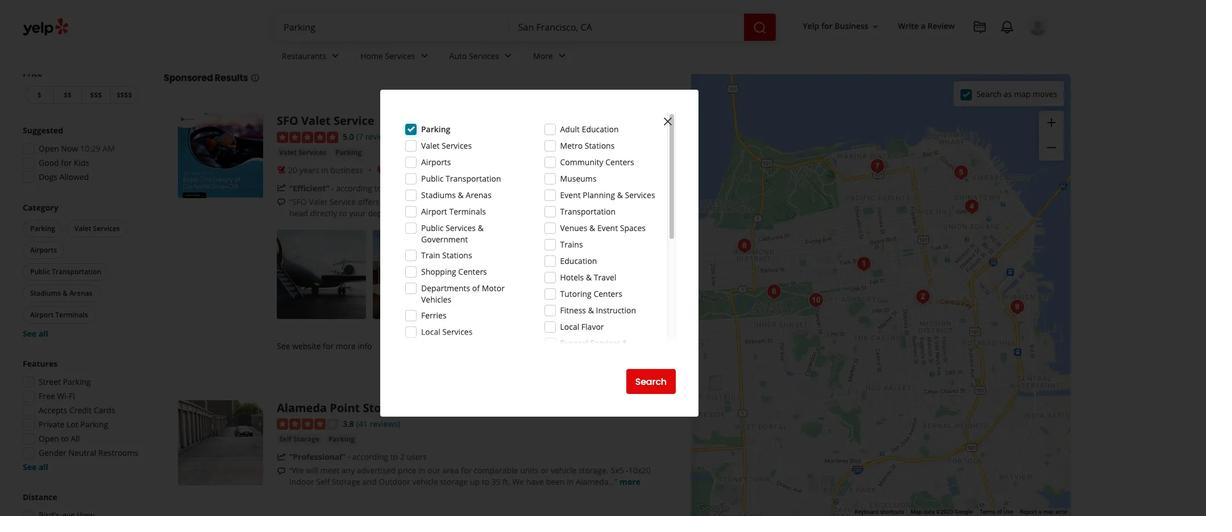 Task type: vqa. For each thing, say whether or not it's contained in the screenshot.
topmost Self
yes



Task type: locate. For each thing, give the bounding box(es) containing it.
service up 5.0 link
[[334, 113, 374, 128]]

1 vertical spatial public transportation
[[30, 267, 101, 277]]

stadiums & arenas inside search dialog
[[421, 190, 492, 201]]

gender neutral restrooms
[[39, 448, 138, 459]]

owned
[[415, 165, 440, 175]]

valet services down 5 star rating image
[[279, 148, 326, 157]]

top 10 best parking near san francisco, california
[[164, 40, 500, 59]]

zoom out image
[[1045, 141, 1058, 155]]

(41 reviews) link
[[356, 418, 400, 430]]

stadiums up 'airport terminals' button
[[30, 289, 61, 298]]

- for "efficient"
[[331, 183, 334, 194]]

business
[[330, 165, 363, 175]]

see all button down gender
[[23, 462, 48, 473]]

- right 5x5
[[626, 466, 628, 477]]

sfo up 5 star rating image
[[277, 113, 298, 128]]

group containing category
[[20, 202, 141, 340]]

search inside search button
[[635, 375, 667, 389]]

education up hotels
[[560, 256, 597, 267]]

travel
[[594, 272, 616, 283]]

an
[[441, 208, 451, 219]]

24 chevron down v2 image inside restaurants link
[[329, 49, 342, 63]]

self inside button
[[279, 435, 292, 445]]

parking button down category at the top of the page
[[23, 221, 63, 238]]

0 vertical spatial arenas
[[466, 190, 492, 201]]

transportation up 'stadiums & arenas' button on the left bottom of the page
[[52, 267, 101, 277]]

north beach parking garage image
[[950, 161, 973, 184]]

education
[[582, 124, 619, 135], [560, 256, 597, 267]]

1 vertical spatial centers
[[458, 267, 487, 277]]

2 vertical spatial transportation
[[52, 267, 101, 277]]

all for category
[[39, 329, 48, 339]]

terminals
[[449, 206, 486, 217], [55, 310, 88, 320]]

1 vertical spatial reviews)
[[370, 419, 400, 430]]

transportation down planning
[[560, 206, 616, 217]]

1 see all button from the top
[[23, 329, 48, 339]]

zoom in image
[[1045, 116, 1058, 129]]

stadiums & arenas
[[421, 190, 492, 201], [30, 289, 92, 298]]

airport terminals
[[421, 206, 486, 217], [30, 310, 88, 320]]

comparable
[[474, 466, 518, 477]]

None search field
[[275, 14, 778, 41]]

3 24 chevron down v2 image from the left
[[555, 49, 569, 63]]

airport inside button
[[30, 310, 54, 320]]

- up any
[[348, 452, 350, 463]]

- down 20 years in business
[[331, 183, 334, 194]]

0 vertical spatial more
[[598, 208, 620, 219]]

search dialog
[[0, 0, 1206, 517]]

see all button down 'airport terminals' button
[[23, 329, 48, 339]]

1 all from the top
[[39, 329, 48, 339]]

adult
[[560, 124, 580, 135]]

to left your
[[339, 208, 347, 219]]

public down airports button at the left of page
[[30, 267, 50, 277]]

16 trending v2 image
[[277, 184, 286, 193]]

valet services button
[[277, 147, 329, 158], [67, 221, 127, 238]]

reviews) right the (7
[[365, 131, 396, 142]]

2 vertical spatial parking button
[[326, 434, 357, 446]]

local down 'ferries'
[[421, 327, 440, 338]]

0 vertical spatial transportation
[[446, 173, 501, 184]]

see all down gender
[[23, 462, 48, 473]]

valet services
[[421, 140, 472, 151], [279, 148, 326, 157], [74, 224, 120, 234]]

2 horizontal spatial -
[[626, 466, 628, 477]]

0 vertical spatial see all
[[23, 329, 48, 339]]

search down website in the right bottom of the page
[[635, 375, 667, 389]]

indoor
[[289, 477, 314, 488]]

1 horizontal spatial public transportation
[[421, 173, 501, 184]]

parking
[[240, 40, 293, 59], [421, 124, 450, 135], [335, 148, 362, 157], [30, 224, 55, 234], [63, 377, 91, 388], [80, 419, 108, 430], [329, 435, 355, 445]]

1 vertical spatial stations
[[442, 250, 472, 261]]

valet
[[416, 196, 433, 207]]

valet services up "family-owned & operated"
[[421, 140, 472, 151]]

home services
[[361, 50, 415, 61]]

1 horizontal spatial airport
[[421, 206, 447, 217]]

see all down 'airport terminals' button
[[23, 329, 48, 339]]

community centers
[[560, 157, 634, 168]]

search left as
[[976, 88, 1002, 99]]

24 chevron down v2 image for auto services
[[501, 49, 515, 63]]

0 horizontal spatial of
[[472, 283, 480, 294]]

2 horizontal spatial valet services
[[421, 140, 472, 151]]

transportation
[[446, 173, 501, 184], [560, 206, 616, 217], [52, 267, 101, 277]]

1 horizontal spatial 24 chevron down v2 image
[[501, 49, 515, 63]]

& down "sfo valet service offers curbside valet parking at sfo international airport. check-in online, then head directly to your departing terminal. an sfo valet service representative will…"
[[478, 223, 484, 234]]

0 horizontal spatial sfo
[[277, 113, 298, 128]]

terminals inside button
[[55, 310, 88, 320]]

google image
[[694, 502, 732, 517]]

$$$$
[[116, 90, 132, 100]]

1 vertical spatial transportation
[[560, 206, 616, 217]]

& inside button
[[63, 289, 68, 298]]

in left online,
[[596, 196, 603, 207]]

centers for community centers
[[605, 157, 634, 168]]

1 horizontal spatial arenas
[[466, 190, 492, 201]]

reviews) for alameda point storage
[[370, 419, 400, 430]]

group containing features
[[19, 359, 141, 473]]

storage inside "we will meet any advertised price in our area for comparable units or vehicle storage. 5x5 -10x20 indoor self storage and outdoor vehicle storage up to 35 ft. we have been in alameda…"
[[332, 477, 360, 488]]

private
[[39, 419, 64, 430]]

public transportation up 'stadiums & arenas' button on the left bottom of the page
[[30, 267, 101, 277]]

to left all
[[61, 434, 69, 444]]

for inside button
[[821, 21, 833, 32]]

stations up community centers
[[585, 140, 615, 151]]

1 horizontal spatial airport terminals
[[421, 206, 486, 217]]

for inside group
[[61, 157, 72, 168]]

airport up public services & government
[[421, 206, 447, 217]]

units
[[520, 466, 539, 477]]

2 vertical spatial -
[[626, 466, 628, 477]]

alameda…"
[[576, 477, 617, 488]]

storage inside self storage button
[[293, 435, 319, 445]]

services inside auto services link
[[469, 50, 499, 61]]

distance option group
[[19, 492, 141, 517]]

your
[[349, 208, 366, 219]]

parking link down 5.0
[[333, 147, 364, 158]]

2 open from the top
[[39, 434, 59, 444]]

more left info at bottom left
[[336, 341, 356, 352]]

all down gender
[[39, 462, 48, 473]]

0 vertical spatial event
[[560, 190, 581, 201]]

& inside public services & government
[[478, 223, 484, 234]]

1 horizontal spatial stadiums & arenas
[[421, 190, 492, 201]]

check-
[[572, 196, 596, 207]]

am
[[103, 143, 115, 154]]

write a review
[[898, 21, 955, 32]]

airport terminals button
[[23, 307, 95, 324]]

local for local flavor
[[560, 322, 579, 333]]

parking button down 5.0
[[333, 147, 364, 158]]

16 speech v2 image down 16 trending v2 icon
[[277, 198, 286, 207]]

1 horizontal spatial local
[[560, 322, 579, 333]]

1 vertical spatial parking link
[[326, 434, 357, 446]]

fitness
[[560, 305, 586, 316]]

2 horizontal spatial sfo
[[475, 196, 489, 207]]

0 horizontal spatial public transportation
[[30, 267, 101, 277]]

business
[[835, 21, 868, 32]]

1 vertical spatial 16 speech v2 image
[[277, 467, 286, 476]]

2 see all button from the top
[[23, 462, 48, 473]]

"efficient"
[[289, 183, 329, 194]]

parking link
[[333, 147, 364, 158], [326, 434, 357, 446]]

"we will meet any advertised price in our area for comparable units or vehicle storage. 5x5 -10x20 indoor self storage and outdoor vehicle storage up to 35 ft. we have been in alameda…"
[[289, 466, 651, 488]]

more for storage
[[620, 477, 641, 488]]

0 horizontal spatial map
[[1014, 88, 1031, 99]]

airport.
[[541, 196, 570, 207]]

0 vertical spatial reviews)
[[365, 131, 396, 142]]

parking up "family-owned & operated"
[[421, 124, 450, 135]]

24 chevron down v2 image right the more
[[555, 49, 569, 63]]

services inside funeral services & cemeteries
[[590, 338, 620, 349]]

a for report
[[1038, 509, 1041, 516]]

1 vertical spatial event
[[597, 223, 618, 234]]

0 vertical spatial map
[[1014, 88, 1031, 99]]

more down 10x20
[[620, 477, 641, 488]]

lombard street garage image
[[866, 155, 889, 178]]

parking
[[435, 196, 463, 207]]

storage.
[[578, 466, 608, 477]]

0 horizontal spatial -
[[331, 183, 334, 194]]

1 vertical spatial airport
[[30, 310, 54, 320]]

1 vertical spatial terminals
[[55, 310, 88, 320]]

of inside "departments of motor vehicles"
[[472, 283, 480, 294]]

& down public transportation button at left bottom
[[63, 289, 68, 298]]

a right write
[[921, 21, 926, 32]]

cards
[[94, 405, 115, 416]]

24 chevron down v2 image inside auto services link
[[501, 49, 515, 63]]

in inside "sfo valet service offers curbside valet parking at sfo international airport. check-in online, then head directly to your departing terminal. an sfo valet service representative will…"
[[596, 196, 603, 207]]

1 vertical spatial vehicle
[[412, 477, 438, 488]]

airport terminals inside search dialog
[[421, 206, 486, 217]]

to left the 35
[[482, 477, 489, 488]]

0 horizontal spatial 16 info v2 image
[[250, 73, 259, 82]]

1 vertical spatial valet services button
[[67, 221, 127, 238]]

sfo
[[277, 113, 298, 128], [475, 196, 489, 207], [453, 208, 468, 219]]

airports right family- in the top left of the page
[[421, 157, 451, 168]]

24 chevron down v2 image right restaurants
[[329, 49, 342, 63]]

airport terminals up public services & government
[[421, 206, 486, 217]]

24 chevron down v2 image right auto services
[[501, 49, 515, 63]]

alameda point storage link
[[277, 401, 406, 416]]

of for terms
[[997, 509, 1002, 516]]

price
[[398, 466, 416, 477]]

vehicle up been
[[551, 466, 576, 477]]

24 chevron down v2 image for restaurants
[[329, 49, 342, 63]]

0 vertical spatial search
[[976, 88, 1002, 99]]

0 vertical spatial stations
[[585, 140, 615, 151]]

1 vertical spatial search
[[635, 375, 667, 389]]

of for departments
[[472, 283, 480, 294]]

2 vertical spatial storage
[[332, 477, 360, 488]]

public up valet
[[421, 173, 444, 184]]

alameda
[[277, 401, 327, 416]]

storage
[[440, 477, 468, 488]]

vehicle down the our
[[412, 477, 438, 488]]

service
[[334, 113, 374, 128], [329, 196, 356, 207], [491, 208, 517, 219]]

1 horizontal spatial valet services button
[[277, 147, 329, 158]]

open up good
[[39, 143, 59, 154]]

airport terminals inside button
[[30, 310, 88, 320]]

advertised
[[357, 466, 396, 477]]

0 vertical spatial of
[[472, 283, 480, 294]]

storage up (41 reviews) link
[[363, 401, 406, 416]]

airports inside button
[[30, 246, 57, 255]]

16 speech v2 image
[[277, 198, 286, 207], [277, 467, 286, 476]]

1 horizontal spatial a
[[1038, 509, 1041, 516]]

more
[[598, 208, 620, 219], [336, 341, 356, 352], [620, 477, 641, 488]]

1 vertical spatial storage
[[293, 435, 319, 445]]

stadiums & arenas inside button
[[30, 289, 92, 298]]

1 see all from the top
[[23, 329, 48, 339]]

report a map error link
[[1020, 509, 1067, 516]]

restaurants
[[282, 50, 326, 61]]

1 16 speech v2 image from the top
[[277, 198, 286, 207]]

self inside "we will meet any advertised price in our area for comparable units or vehicle storage. 5x5 -10x20 indoor self storage and outdoor vehicle storage up to 35 ft. we have been in alameda…"
[[316, 477, 330, 488]]

fitness & instruction
[[560, 305, 636, 316]]

valet up directly
[[309, 196, 327, 207]]

now
[[61, 143, 78, 154]]

stadiums & arenas down public transportation button at left bottom
[[30, 289, 92, 298]]

airport down 'stadiums & arenas' button on the left bottom of the page
[[30, 310, 54, 320]]

2 all from the top
[[39, 462, 48, 473]]

outdoor
[[379, 477, 410, 488]]

1 vertical spatial see all
[[23, 462, 48, 473]]

1 horizontal spatial terminals
[[449, 206, 486, 217]]

0 vertical spatial stadiums & arenas
[[421, 190, 492, 201]]

2 vertical spatial public
[[30, 267, 50, 277]]

1 24 chevron down v2 image from the left
[[329, 49, 342, 63]]

1 vertical spatial open
[[39, 434, 59, 444]]

parking link down 3.8
[[326, 434, 357, 446]]

0 vertical spatial all
[[39, 329, 48, 339]]

1 vertical spatial self
[[316, 477, 330, 488]]

0 vertical spatial parking button
[[333, 147, 364, 158]]

airports up public transportation button at left bottom
[[30, 246, 57, 255]]

sfo down at
[[453, 208, 468, 219]]

stadiums & arenas button
[[23, 285, 100, 302]]

1 horizontal spatial 16 info v2 image
[[659, 47, 668, 56]]

1 vertical spatial airport terminals
[[30, 310, 88, 320]]

valet inside valet services link
[[279, 148, 297, 157]]

1 vertical spatial map
[[1043, 509, 1054, 516]]

auto services
[[449, 50, 499, 61]]

1 vertical spatial of
[[997, 509, 1002, 516]]

0 horizontal spatial storage
[[293, 435, 319, 445]]

&
[[442, 165, 448, 175], [458, 190, 464, 201], [617, 190, 623, 201], [478, 223, 484, 234], [589, 223, 595, 234], [586, 272, 592, 283], [63, 289, 68, 298], [588, 305, 594, 316], [622, 338, 628, 349]]

all
[[39, 329, 48, 339], [39, 462, 48, 473]]

1 open from the top
[[39, 143, 59, 154]]

price group
[[23, 68, 141, 106]]

16 info v2 image
[[659, 47, 668, 56], [250, 73, 259, 82]]

1 horizontal spatial storage
[[332, 477, 360, 488]]

airports inside search dialog
[[421, 157, 451, 168]]

2 vertical spatial sfo
[[453, 208, 468, 219]]

map for error
[[1043, 509, 1054, 516]]

0 vertical spatial according
[[336, 183, 372, 194]]

0 vertical spatial more link
[[598, 208, 620, 219]]

valet up owned at the left top of page
[[421, 140, 440, 151]]

0 vertical spatial sfo
[[277, 113, 298, 128]]

centers up "departments of motor vehicles"
[[458, 267, 487, 277]]

see all
[[23, 329, 48, 339], [23, 462, 48, 473]]

2 see all from the top
[[23, 462, 48, 473]]

0 vertical spatial public
[[421, 173, 444, 184]]

geary mall garage image
[[733, 235, 756, 257]]

0 vertical spatial airport terminals
[[421, 206, 486, 217]]

street
[[39, 377, 61, 388]]

24 chevron down v2 image inside more link
[[555, 49, 569, 63]]

1 vertical spatial according
[[352, 452, 388, 463]]

arenas down public transportation button at left bottom
[[69, 289, 92, 298]]

3.8 link
[[343, 418, 354, 430]]

departments of motor vehicles
[[421, 283, 505, 305]]

16 years in business v2 image
[[277, 166, 286, 175]]

for up up
[[461, 466, 472, 477]]

1 horizontal spatial map
[[1043, 509, 1054, 516]]

self
[[279, 435, 292, 445], [316, 477, 330, 488]]

2 vertical spatial more
[[620, 477, 641, 488]]

0 horizontal spatial transportation
[[52, 267, 101, 277]]

valet services up public transportation button at left bottom
[[74, 224, 120, 234]]

1 vertical spatial stadiums & arenas
[[30, 289, 92, 298]]

1 vertical spatial parking button
[[23, 221, 63, 238]]

service for sfo valet service
[[334, 113, 374, 128]]

restaurants link
[[273, 41, 351, 74]]

group
[[1039, 111, 1064, 161], [19, 125, 141, 186], [20, 202, 141, 340], [19, 359, 141, 473]]

see all button
[[23, 329, 48, 339], [23, 462, 48, 473]]

more for service
[[598, 208, 620, 219]]

info
[[358, 341, 372, 352]]

"we
[[289, 466, 304, 477]]

education up metro stations
[[582, 124, 619, 135]]

projects image
[[973, 20, 987, 34]]

arenas inside button
[[69, 289, 92, 298]]

-
[[331, 183, 334, 194], [348, 452, 350, 463], [626, 466, 628, 477]]

sfo valet service image
[[178, 113, 263, 198]]

parking up fi
[[63, 377, 91, 388]]

train stations
[[421, 250, 472, 261]]

stations up shopping centers
[[442, 250, 472, 261]]

0 horizontal spatial search
[[635, 375, 667, 389]]

all down 'airport terminals' button
[[39, 329, 48, 339]]

valet services button down 5 star rating image
[[277, 147, 329, 158]]

0 vertical spatial 16 speech v2 image
[[277, 198, 286, 207]]

& left travel
[[586, 272, 592, 283]]

a for write
[[921, 21, 926, 32]]

1 horizontal spatial self
[[316, 477, 330, 488]]

search
[[976, 88, 1002, 99], [635, 375, 667, 389]]

of left motor
[[472, 283, 480, 294]]

0 vertical spatial open
[[39, 143, 59, 154]]

point
[[330, 401, 360, 416]]

more link down 10x20
[[620, 477, 641, 488]]

stadiums & arenas up an
[[421, 190, 492, 201]]

0 horizontal spatial 24 chevron down v2 image
[[329, 49, 342, 63]]

more link down online,
[[598, 208, 620, 219]]

5 star rating image
[[277, 132, 338, 143]]

business categories element
[[273, 41, 1048, 74]]

& right view
[[622, 338, 628, 349]]

0 vertical spatial self
[[279, 435, 292, 445]]

transportation up at
[[446, 173, 501, 184]]

to inside "we will meet any advertised price in our area for comparable units or vehicle storage. 5x5 -10x20 indoor self storage and outdoor vehicle storage up to 35 ft. we have been in alameda…"
[[482, 477, 489, 488]]

stadiums up an
[[421, 190, 456, 201]]

0 vertical spatial service
[[334, 113, 374, 128]]

& inside funeral services & cemeteries
[[622, 338, 628, 349]]

valet up 20
[[279, 148, 297, 157]]

1 vertical spatial more link
[[620, 477, 641, 488]]

stations for metro stations
[[585, 140, 615, 151]]

more link for alameda point storage
[[620, 477, 641, 488]]

1 vertical spatial a
[[1038, 509, 1041, 516]]

0 vertical spatial terminals
[[449, 206, 486, 217]]

event down museums
[[560, 190, 581, 201]]

parking link for point
[[326, 434, 357, 446]]

according for "efficient"
[[336, 183, 372, 194]]

notifications image
[[1000, 20, 1014, 34]]

0 vertical spatial valet services button
[[277, 147, 329, 158]]

user
[[391, 183, 407, 194]]

for up dogs allowed
[[61, 157, 72, 168]]

0 horizontal spatial a
[[921, 21, 926, 32]]

1 vertical spatial service
[[329, 196, 356, 207]]

0 vertical spatial a
[[921, 21, 926, 32]]

0 vertical spatial 16 info v2 image
[[659, 47, 668, 56]]

0 vertical spatial see all button
[[23, 329, 48, 339]]

0 horizontal spatial airports
[[30, 246, 57, 255]]

parking button down 3.8
[[326, 434, 357, 446]]

2 16 speech v2 image from the top
[[277, 467, 286, 476]]

0 vertical spatial stadiums
[[421, 190, 456, 201]]

service down "efficient" - according to 1 user
[[329, 196, 356, 207]]

0 horizontal spatial stadiums & arenas
[[30, 289, 92, 298]]

service down international
[[491, 208, 517, 219]]

2 24 chevron down v2 image from the left
[[501, 49, 515, 63]]

sponsored results
[[164, 72, 248, 85]]

of left use
[[997, 509, 1002, 516]]

"sfo
[[289, 196, 307, 207]]

1 vertical spatial airports
[[30, 246, 57, 255]]

open
[[39, 143, 59, 154], [39, 434, 59, 444]]

24 chevron down v2 image
[[329, 49, 342, 63], [501, 49, 515, 63], [555, 49, 569, 63]]

open down private
[[39, 434, 59, 444]]

16 speech v2 image down 16 trending v2 image
[[277, 467, 286, 476]]

1 horizontal spatial vehicle
[[551, 466, 576, 477]]

arenas down operated
[[466, 190, 492, 201]]

24 chevron down v2 image
[[418, 49, 431, 63]]

terminals up public services & government
[[449, 206, 486, 217]]

map left error
[[1043, 509, 1054, 516]]



Task type: describe. For each thing, give the bounding box(es) containing it.
departing
[[368, 208, 404, 219]]

report
[[1020, 509, 1037, 516]]

san
[[331, 40, 358, 59]]

24 chevron down v2 image for more
[[555, 49, 569, 63]]

sutter stockton garage image
[[961, 196, 983, 218]]

parking at the exchange image
[[1006, 296, 1029, 319]]

(41
[[356, 419, 368, 430]]

airport inside search dialog
[[421, 206, 447, 217]]

vehicles
[[421, 294, 451, 305]]

distance
[[23, 492, 57, 503]]

parking button for alameda point storage
[[326, 434, 357, 446]]

search for search as map moves
[[976, 88, 1002, 99]]

to left 2
[[390, 452, 398, 463]]

map region
[[597, 0, 1179, 517]]

parking down 5.0
[[335, 148, 362, 157]]

users
[[407, 452, 427, 463]]

trains
[[560, 239, 583, 250]]

$$$
[[90, 90, 102, 100]]

terms of use link
[[980, 509, 1013, 516]]

stadiums inside button
[[30, 289, 61, 298]]

& left at
[[458, 190, 464, 201]]

home
[[361, 50, 383, 61]]

any
[[342, 466, 355, 477]]

16 speech v2 image for sfo valet service
[[277, 198, 286, 207]]

parking right best
[[240, 40, 293, 59]]

terminal.
[[406, 208, 439, 219]]

parking link for valet
[[333, 147, 364, 158]]

directly
[[310, 208, 337, 219]]

for inside "we will meet any advertised price in our area for comparable units or vehicle storage. 5x5 -10x20 indoor self storage and outdoor vehicle storage up to 35 ft. we have been in alameda…"
[[461, 466, 472, 477]]

auto
[[449, 50, 467, 61]]

local for local services
[[421, 327, 440, 338]]

to inside group
[[61, 434, 69, 444]]

0 horizontal spatial vehicle
[[412, 477, 438, 488]]

in left the our
[[418, 466, 425, 477]]

local flavor
[[560, 322, 604, 333]]

our
[[427, 466, 440, 477]]

free
[[39, 391, 55, 402]]

view
[[583, 339, 605, 353]]

planning
[[583, 190, 615, 201]]

will
[[306, 466, 318, 477]]

more link for sfo valet service
[[598, 208, 620, 219]]

see all for category
[[23, 329, 48, 339]]

transportation inside button
[[52, 267, 101, 277]]

centers for tutoring centers
[[594, 289, 622, 300]]

16 chevron down v2 image
[[871, 22, 880, 31]]

parking button for sfo valet service
[[333, 147, 364, 158]]

see portfolio
[[586, 269, 633, 280]]

map data ©2023 google
[[911, 509, 973, 516]]

service for "sfo valet service offers curbside valet parking at sfo international airport. check-in online, then head directly to your departing terminal. an sfo valet service representative will…"
[[329, 196, 356, 207]]

metro stations
[[560, 140, 615, 151]]

see website for more info
[[277, 341, 372, 352]]

write
[[898, 21, 919, 32]]

offers
[[358, 196, 379, 207]]

see portfolio link
[[565, 230, 654, 319]]

& down tutoring centers
[[588, 305, 594, 316]]

see all button for features
[[23, 462, 48, 473]]

map for moves
[[1014, 88, 1031, 99]]

services inside valet services link
[[298, 148, 326, 157]]

features
[[23, 359, 58, 369]]

good for kids
[[39, 157, 89, 168]]

valet services inside search dialog
[[421, 140, 472, 151]]

results
[[215, 72, 248, 85]]

& right owned at the left top of page
[[442, 165, 448, 175]]

valet services link
[[277, 147, 329, 158]]

airports button
[[23, 242, 64, 259]]

best
[[208, 40, 238, 59]]

top
[[164, 40, 189, 59]]

1 vertical spatial sfo
[[475, 196, 489, 207]]

1 horizontal spatial sfo
[[453, 208, 468, 219]]

open now 10:29 am
[[39, 143, 115, 154]]

funeral
[[560, 338, 588, 349]]

we
[[512, 477, 524, 488]]

0 horizontal spatial valet services
[[74, 224, 120, 234]]

(7 reviews)
[[356, 131, 396, 142]]

use
[[1004, 509, 1013, 516]]

- inside "we will meet any advertised price in our area for comparable units or vehicle storage. 5x5 -10x20 indoor self storage and outdoor vehicle storage up to 35 ft. we have been in alameda…"
[[626, 466, 628, 477]]

open for open now 10:29 am
[[39, 143, 59, 154]]

$$$$ button
[[110, 86, 139, 104]]

services inside group
[[93, 224, 120, 234]]

alameda point storage
[[277, 401, 406, 416]]

close image
[[661, 115, 675, 128]]

elif parking image
[[912, 286, 934, 309]]

services inside public services & government
[[446, 223, 476, 234]]

departments
[[421, 283, 470, 294]]

in right been
[[567, 477, 574, 488]]

public services & government
[[421, 223, 484, 245]]

& down will…"
[[589, 223, 595, 234]]

open to all
[[39, 434, 80, 444]]

& right planning
[[617, 190, 623, 201]]

will…"
[[575, 208, 596, 219]]

good
[[39, 157, 59, 168]]

museums
[[560, 173, 597, 184]]

lot
[[66, 419, 78, 430]]

16 trending v2 image
[[277, 453, 286, 462]]

stations for train stations
[[442, 250, 472, 261]]

train
[[421, 250, 440, 261]]

5x5
[[611, 466, 624, 477]]

in right years
[[321, 165, 328, 175]]

valet inside search dialog
[[421, 140, 440, 151]]

hotels
[[560, 272, 584, 283]]

"sfo valet service offers curbside valet parking at sfo international airport. check-in online, then head directly to your departing terminal. an sfo valet service representative will…"
[[289, 196, 650, 219]]

operated
[[450, 165, 484, 175]]

according for "professional"
[[352, 452, 388, 463]]

search for search
[[635, 375, 667, 389]]

services inside home services link
[[385, 50, 415, 61]]

1 vertical spatial education
[[560, 256, 597, 267]]

0 horizontal spatial event
[[560, 190, 581, 201]]

arenas inside search dialog
[[466, 190, 492, 201]]

public inside public services & government
[[421, 223, 444, 234]]

more
[[533, 50, 553, 61]]

parking down cards
[[80, 419, 108, 430]]

public transportation inside search dialog
[[421, 173, 501, 184]]

representative
[[519, 208, 573, 219]]

terminals inside search dialog
[[449, 206, 486, 217]]

open for open to all
[[39, 434, 59, 444]]

parking inside search dialog
[[421, 124, 450, 135]]

event planning & services
[[560, 190, 655, 201]]

stadiums inside search dialog
[[421, 190, 456, 201]]

curbside
[[382, 196, 413, 207]]

gender
[[39, 448, 66, 459]]

2 vertical spatial service
[[491, 208, 517, 219]]

alamo square parking image
[[853, 253, 875, 276]]

keyboard
[[855, 509, 879, 516]]

valet down at
[[470, 208, 489, 219]]

have
[[526, 477, 544, 488]]

public inside public transportation button
[[30, 267, 50, 277]]

hotels & travel
[[560, 272, 616, 283]]

sort:
[[564, 46, 581, 57]]

16 speech v2 image for alameda point storage
[[277, 467, 286, 476]]

public transportation button
[[23, 264, 109, 281]]

see all button for category
[[23, 329, 48, 339]]

ferries
[[421, 310, 447, 321]]

restrooms
[[98, 448, 138, 459]]

©2023
[[936, 509, 953, 516]]

0 horizontal spatial valet services button
[[67, 221, 127, 238]]

valet up public transportation button at left bottom
[[74, 224, 91, 234]]

valet up 5 star rating image
[[301, 113, 331, 128]]

as
[[1004, 88, 1012, 99]]

0 vertical spatial storage
[[363, 401, 406, 416]]

see all for features
[[23, 462, 48, 473]]

centers for shopping centers
[[458, 267, 487, 277]]

near
[[296, 40, 329, 59]]

cemeteries
[[560, 350, 602, 360]]

suggested
[[23, 125, 63, 136]]

3.8 star rating image
[[277, 419, 338, 430]]

dogs
[[39, 172, 57, 182]]

1 horizontal spatial valet services
[[279, 148, 326, 157]]

street parking
[[39, 377, 91, 388]]

kezar parking lot image
[[805, 289, 828, 312]]

parking down 3.8
[[329, 435, 355, 445]]

all
[[71, 434, 80, 444]]

wi-
[[57, 391, 69, 402]]

to left '1'
[[374, 183, 382, 194]]

search image
[[753, 21, 767, 34]]

california
[[433, 40, 500, 59]]

music concourse parking image
[[763, 281, 786, 304]]

$ button
[[25, 86, 53, 104]]

portfolio
[[601, 269, 633, 280]]

16 family owned v2 image
[[377, 166, 386, 175]]

fi
[[69, 391, 75, 402]]

1 horizontal spatial transportation
[[446, 173, 501, 184]]

shopping
[[421, 267, 456, 277]]

1 vertical spatial more
[[336, 341, 356, 352]]

group containing suggested
[[19, 125, 141, 186]]

all for features
[[39, 462, 48, 473]]

user actions element
[[794, 14, 1064, 84]]

- for "professional"
[[348, 452, 350, 463]]

view website link
[[573, 333, 654, 358]]

kids
[[74, 157, 89, 168]]

up
[[470, 477, 480, 488]]

meet
[[320, 466, 339, 477]]

elif parking image
[[912, 286, 934, 309]]

alameda point storage image
[[178, 401, 263, 486]]

for right website
[[323, 341, 334, 352]]

yelp for business
[[803, 21, 868, 32]]

20 years in business
[[288, 165, 363, 175]]

0 vertical spatial education
[[582, 124, 619, 135]]

to inside "sfo valet service offers curbside valet parking at sfo international airport. check-in online, then head directly to your departing terminal. an sfo valet service representative will…"
[[339, 208, 347, 219]]

public transportation inside public transportation button
[[30, 267, 101, 277]]

20
[[288, 165, 297, 175]]

parking down category at the top of the page
[[30, 224, 55, 234]]

google
[[955, 509, 973, 516]]

reviews) for sfo valet service
[[365, 131, 396, 142]]

free wi-fi
[[39, 391, 75, 402]]



